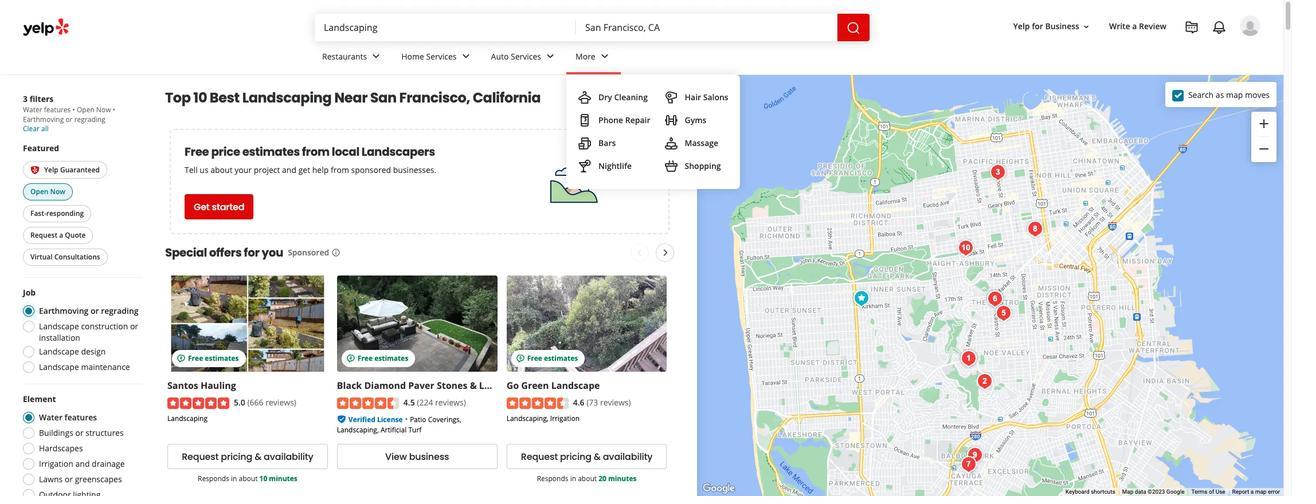 Task type: locate. For each thing, give the bounding box(es) containing it.
earthmoving down filters
[[23, 115, 64, 124]]

1 24 chevron down v2 image from the left
[[369, 50, 383, 63]]

1 16 free estimates v2 image from the left
[[177, 354, 186, 363]]

1 vertical spatial a
[[59, 231, 63, 241]]

map
[[1123, 489, 1134, 496]]

0 horizontal spatial a
[[59, 231, 63, 241]]

landscaping, down verified
[[337, 426, 379, 435]]

1 vertical spatial 16 info v2 image
[[332, 248, 341, 257]]

responds for green
[[537, 474, 569, 484]]

or up construction
[[91, 306, 99, 317]]

irrigation inside option group
[[39, 459, 73, 470]]

request up virtual
[[30, 231, 57, 241]]

24 chevron down v2 image for home services
[[459, 50, 473, 63]]

map
[[1227, 89, 1243, 100], [1256, 489, 1267, 496]]

0 horizontal spatial none field
[[324, 21, 567, 34]]

business categories element
[[313, 41, 1261, 75]]

a for request
[[59, 231, 63, 241]]

request pricing & availability up "responds in about 10 minutes"
[[182, 451, 313, 464]]

coverings,
[[428, 415, 462, 425]]

1 horizontal spatial responds
[[537, 474, 569, 484]]

pricing up "responds in about 10 minutes"
[[221, 451, 252, 464]]

2 availability from the left
[[603, 451, 653, 464]]

a left quote
[[59, 231, 63, 241]]

1 vertical spatial water
[[39, 413, 62, 423]]

most
[[588, 94, 608, 105]]

1 horizontal spatial none field
[[586, 21, 829, 34]]

estimates up hauling
[[205, 354, 239, 364]]

free up tell at the left of the page
[[185, 144, 209, 160]]

hauling
[[201, 380, 236, 392]]

free price estimates from local landscapers image
[[546, 157, 603, 214]]

24 chevron down v2 image for restaurants
[[369, 50, 383, 63]]

for left business
[[1032, 21, 1044, 32]]

francisco,
[[399, 88, 470, 107]]

a right write
[[1133, 21, 1137, 32]]

estimates up go green landscape link
[[544, 354, 578, 364]]

availability for go green landscape
[[603, 451, 653, 464]]

0 horizontal spatial open
[[30, 187, 48, 197]]

1 in from the left
[[231, 474, 237, 484]]

free up santos hauling link
[[188, 354, 203, 364]]

filters
[[30, 93, 53, 104]]

write a review
[[1110, 21, 1167, 32]]

pricing up responds in about 20 minutes
[[560, 451, 592, 464]]

0 horizontal spatial free estimates
[[188, 354, 239, 364]]

1 horizontal spatial services
[[511, 51, 541, 62]]

about
[[211, 165, 233, 175], [239, 474, 258, 484], [578, 474, 597, 484]]

landscape down the installation
[[39, 347, 79, 358]]

request pricing & availability button up "responds in about 10 minutes"
[[167, 445, 328, 470]]

earthmoving
[[23, 115, 64, 124], [39, 306, 89, 317]]

& up the 20
[[594, 451, 601, 464]]

0 horizontal spatial reviews)
[[266, 397, 296, 408]]

request pricing & availability up responds in about 20 minutes
[[521, 451, 653, 464]]

landscaping,
[[507, 414, 549, 424], [337, 426, 379, 435]]

1 none field from the left
[[324, 21, 567, 34]]

0 vertical spatial landscaping
[[242, 88, 332, 107]]

0 vertical spatial map
[[1227, 89, 1243, 100]]

1 horizontal spatial free estimates
[[358, 354, 409, 364]]

2 free estimates from the left
[[358, 354, 409, 364]]

home services
[[402, 51, 457, 62]]

24 chevron down v2 image for auto services
[[544, 50, 557, 63]]

24 chevron down v2 image
[[459, 50, 473, 63], [598, 50, 612, 63]]

24 chevron down v2 image inside 'more' link
[[598, 50, 612, 63]]

yelp for yelp guaranteed
[[44, 165, 58, 175]]

buildings
[[39, 428, 73, 439]]

2 in from the left
[[570, 474, 576, 484]]

option group containing element
[[19, 394, 142, 497]]

group
[[1252, 112, 1277, 162]]

2 reviews) from the left
[[435, 397, 466, 408]]

24 chevron down v2 image inside home services link
[[459, 50, 473, 63]]

2 minutes from the left
[[608, 474, 637, 484]]

0 vertical spatial yelp
[[1014, 21, 1030, 32]]

0 vertical spatial for
[[1032, 21, 1044, 32]]

map for error
[[1256, 489, 1267, 496]]

0 vertical spatial regrading
[[74, 115, 105, 124]]

1 reviews) from the left
[[266, 397, 296, 408]]

irrigation down the 4.6
[[550, 414, 580, 424]]

16 verified v2 image
[[337, 415, 346, 424]]

clear
[[23, 124, 40, 134]]

buildings or structures
[[39, 428, 124, 439]]

now inside button
[[50, 187, 65, 197]]

1 vertical spatial option group
[[19, 394, 142, 497]]

1 vertical spatial open
[[30, 187, 48, 197]]

0 horizontal spatial services
[[426, 51, 457, 62]]

1 horizontal spatial minutes
[[608, 474, 637, 484]]

©2023
[[1148, 489, 1166, 496]]

1 horizontal spatial open
[[77, 105, 94, 115]]

(224
[[417, 397, 433, 408]]

1 horizontal spatial 16 info v2 image
[[665, 95, 674, 104]]

1 free estimates from the left
[[188, 354, 239, 364]]

estimates up the project
[[242, 144, 300, 160]]

estimates for santos hauling
[[205, 354, 239, 364]]

0 vertical spatial landscaping,
[[507, 414, 549, 424]]

2 horizontal spatial &
[[594, 451, 601, 464]]

free estimates link for hauling
[[167, 276, 328, 372]]

0 vertical spatial water
[[23, 105, 42, 115]]

reviews) for santos hauling
[[266, 397, 296, 408]]

24 chevron down v2 image right auto services
[[544, 50, 557, 63]]

1 • from the left
[[72, 105, 75, 115]]

view business
[[385, 451, 449, 464]]

1 horizontal spatial pricing
[[560, 451, 592, 464]]

availability up "responds in about 10 minutes"
[[264, 451, 313, 464]]

0 horizontal spatial about
[[211, 165, 233, 175]]

availability up the 20
[[603, 451, 653, 464]]

or right all
[[66, 115, 73, 124]]

more link
[[567, 41, 621, 75]]

or right lawns
[[65, 474, 73, 485]]

featured group
[[21, 143, 142, 269]]

5.0 (666 reviews)
[[234, 397, 296, 408]]

0 horizontal spatial request
[[30, 231, 57, 241]]

2 vertical spatial a
[[1251, 489, 1254, 496]]

paver
[[408, 380, 435, 392]]

1 horizontal spatial 24 chevron down v2 image
[[544, 50, 557, 63]]

1 horizontal spatial yelp
[[1014, 21, 1030, 32]]

now
[[96, 105, 111, 115], [50, 187, 65, 197]]

1 vertical spatial now
[[50, 187, 65, 197]]

or right construction
[[130, 321, 138, 332]]

1 vertical spatial yelp
[[44, 165, 58, 175]]

projects image
[[1185, 21, 1199, 34]]

0 horizontal spatial yelp
[[44, 165, 58, 175]]

2 24 chevron down v2 image from the left
[[544, 50, 557, 63]]

next image
[[659, 246, 673, 260]]

black diamond paver stones & landscape
[[337, 380, 528, 392]]

1 horizontal spatial request pricing & availability button
[[507, 445, 667, 470]]

features up buildings or structures
[[65, 413, 97, 423]]

1 horizontal spatial 16 free estimates v2 image
[[516, 354, 525, 363]]

minutes for go green landscape
[[608, 474, 637, 484]]

1 availability from the left
[[264, 451, 313, 464]]

write a review link
[[1105, 16, 1172, 37]]

minutes for santos hauling
[[269, 474, 298, 484]]

0 horizontal spatial minutes
[[269, 474, 298, 484]]

0 horizontal spatial request pricing & availability
[[182, 451, 313, 464]]

0 horizontal spatial 16 free estimates v2 image
[[177, 354, 186, 363]]

24 chevron down v2 image inside auto services "link"
[[544, 50, 557, 63]]

request pricing & availability button up responds in about 20 minutes
[[507, 445, 667, 470]]

option group containing job
[[19, 288, 142, 377]]

1 services from the left
[[426, 51, 457, 62]]

special offers for you
[[165, 245, 283, 261]]

2 horizontal spatial request
[[521, 451, 558, 464]]

responds in about 10 minutes
[[198, 474, 298, 484]]

0 horizontal spatial request pricing & availability button
[[167, 445, 328, 470]]

1 horizontal spatial for
[[1032, 21, 1044, 32]]

zoom out image
[[1258, 142, 1271, 156]]

0 horizontal spatial map
[[1227, 89, 1243, 100]]

1 minutes from the left
[[269, 474, 298, 484]]

from down the local
[[331, 165, 349, 175]]

about for go green landscape
[[578, 474, 597, 484]]

fast-
[[30, 209, 46, 219]]

water down 3
[[23, 105, 42, 115]]

greenscapes
[[75, 474, 122, 485]]

0 vertical spatial a
[[1133, 21, 1137, 32]]

3 free estimates from the left
[[527, 354, 578, 364]]

1 responds from the left
[[198, 474, 229, 484]]

a for write
[[1133, 21, 1137, 32]]

1 request pricing & availability button from the left
[[167, 445, 328, 470]]

1 horizontal spatial about
[[239, 474, 258, 484]]

0 vertical spatial now
[[96, 105, 111, 115]]

santos hauling
[[167, 380, 236, 392]]

a inside button
[[59, 231, 63, 241]]

free estimates up diamond
[[358, 354, 409, 364]]

16 info v2 image right the reviewed at the top of the page
[[665, 95, 674, 104]]

1 vertical spatial landscaping
[[167, 414, 208, 424]]

landscape up the 4.6 star rating image
[[479, 380, 528, 392]]

0 vertical spatial features
[[44, 105, 71, 115]]

24 chevron down v2 image
[[369, 50, 383, 63], [544, 50, 557, 63]]

top
[[165, 88, 191, 107]]

estimates for black diamond paver stones & landscape
[[375, 354, 409, 364]]

1 vertical spatial and
[[75, 459, 90, 470]]

0 vertical spatial earthmoving
[[23, 115, 64, 124]]

& up "responds in about 10 minutes"
[[255, 451, 262, 464]]

16 info v2 image
[[665, 95, 674, 104], [332, 248, 341, 257]]

16 info v2 image for special offers for you
[[332, 248, 341, 257]]

1 free estimates link from the left
[[167, 276, 328, 372]]

3 reviews) from the left
[[600, 397, 631, 408]]

0 horizontal spatial 24 chevron down v2 image
[[459, 50, 473, 63]]

&
[[470, 380, 477, 392], [255, 451, 262, 464], [594, 451, 601, 464]]

pricing for santos hauling
[[221, 451, 252, 464]]

16 free estimates v2 image for go
[[516, 354, 525, 363]]

option group
[[19, 288, 142, 377], [19, 394, 142, 497]]

0 horizontal spatial for
[[244, 245, 260, 261]]

2 responds from the left
[[537, 474, 569, 484]]

us
[[200, 165, 209, 175]]

for
[[1032, 21, 1044, 32], [244, 245, 260, 261]]

1 request pricing & availability from the left
[[182, 451, 313, 464]]

1 horizontal spatial free estimates link
[[337, 276, 498, 372]]

24 chevron down v2 image right restaurants
[[369, 50, 383, 63]]

verified
[[349, 415, 376, 425]]

open now button
[[23, 184, 73, 201]]

open now
[[30, 187, 65, 197]]

1 horizontal spatial now
[[96, 105, 111, 115]]

0 horizontal spatial 10
[[193, 88, 207, 107]]

or inside 3 filters water features • open now • earthmoving or regrading clear all
[[66, 115, 73, 124]]

estimates inside free price estimates from local landscapers tell us about your project and get help from sponsored businesses.
[[242, 144, 300, 160]]

santos hauling image
[[957, 347, 980, 370], [957, 347, 980, 370]]

0 horizontal spatial pricing
[[221, 451, 252, 464]]

free estimates up hauling
[[188, 354, 239, 364]]

2 horizontal spatial reviews)
[[600, 397, 631, 408]]

0 horizontal spatial and
[[75, 459, 90, 470]]

yelp for business
[[1014, 21, 1080, 32]]

landscape up the 4.6
[[552, 380, 600, 392]]

search image
[[847, 21, 861, 35]]

go green landscape
[[507, 380, 600, 392]]

terms of use link
[[1192, 489, 1226, 496]]

landscape down landscape design
[[39, 362, 79, 373]]

map region
[[566, 41, 1293, 497]]

features down filters
[[44, 105, 71, 115]]

structures
[[86, 428, 124, 439]]

free estimates up go green landscape link
[[527, 354, 578, 364]]

16 info v2 image right sponsored
[[332, 248, 341, 257]]

0 horizontal spatial responds
[[198, 474, 229, 484]]

view business link
[[337, 445, 498, 470]]

Find text field
[[324, 21, 567, 34]]

in
[[231, 474, 237, 484], [570, 474, 576, 484]]

2 request pricing & availability from the left
[[521, 451, 653, 464]]

notifications image
[[1213, 21, 1227, 34]]

zoom in image
[[1258, 117, 1271, 131]]

yelp inside button
[[1014, 21, 1030, 32]]

earthmoving up the installation
[[39, 306, 89, 317]]

water up buildings
[[39, 413, 62, 423]]

1 pricing from the left
[[221, 451, 252, 464]]

landscape for landscape maintenance
[[39, 362, 79, 373]]

2 option group from the top
[[19, 394, 142, 497]]

1 horizontal spatial landscaping
[[242, 88, 332, 107]]

and up lawns or greenscapes
[[75, 459, 90, 470]]

restaurants link
[[313, 41, 392, 75]]

request for santos hauling
[[182, 451, 219, 464]]

services right home at the left top of page
[[426, 51, 457, 62]]

open inside button
[[30, 187, 48, 197]]

services inside "link"
[[511, 51, 541, 62]]

0 vertical spatial irrigation
[[550, 414, 580, 424]]

estimates for go green landscape
[[544, 354, 578, 364]]

1 horizontal spatial •
[[113, 105, 115, 115]]

services right auto
[[511, 51, 541, 62]]

1 24 chevron down v2 image from the left
[[459, 50, 473, 63]]

go green landscape image
[[984, 288, 1007, 311]]

1 vertical spatial landscaping,
[[337, 426, 379, 435]]

all
[[41, 124, 49, 134]]

map right as
[[1227, 89, 1243, 100]]

1 horizontal spatial in
[[570, 474, 576, 484]]

1 horizontal spatial a
[[1133, 21, 1137, 32]]

nolan p. image
[[1240, 15, 1261, 36]]

error
[[1268, 489, 1281, 496]]

& for go green landscape
[[594, 451, 601, 464]]

2 request pricing & availability button from the left
[[507, 445, 667, 470]]

1 horizontal spatial 24 chevron down v2 image
[[598, 50, 612, 63]]

reviews) right (73 on the bottom of the page
[[600, 397, 631, 408]]

get started button
[[185, 194, 254, 220]]

1 horizontal spatial and
[[282, 165, 296, 175]]

home services link
[[392, 41, 482, 75]]

0 horizontal spatial now
[[50, 187, 65, 197]]

and left get
[[282, 165, 296, 175]]

4.5 star rating image
[[337, 398, 399, 410]]

landscape up the installation
[[39, 321, 79, 332]]

regrading right all
[[74, 115, 105, 124]]

responding
[[46, 209, 84, 219]]

request up "responds in about 10 minutes"
[[182, 451, 219, 464]]

0 horizontal spatial from
[[302, 144, 330, 160]]

or down water features
[[75, 428, 84, 439]]

reviewed
[[610, 94, 649, 105]]

more
[[576, 51, 596, 62]]

16 free estimates v2 image up santos
[[177, 354, 186, 363]]

1 horizontal spatial request pricing & availability
[[521, 451, 653, 464]]

2 horizontal spatial a
[[1251, 489, 1254, 496]]

1 horizontal spatial &
[[470, 380, 477, 392]]

regrading up construction
[[101, 306, 139, 317]]

previous image
[[633, 246, 646, 260]]

or
[[66, 115, 73, 124], [91, 306, 99, 317], [130, 321, 138, 332], [75, 428, 84, 439], [65, 474, 73, 485]]

free up green
[[527, 354, 542, 364]]

pricing
[[221, 451, 252, 464], [560, 451, 592, 464]]

yelp right 16 yelp guaranteed v2 image
[[44, 165, 58, 175]]

earthmoving inside option group
[[39, 306, 89, 317]]

bernard landscaping image
[[850, 287, 873, 310]]

from up "help"
[[302, 144, 330, 160]]

1 horizontal spatial map
[[1256, 489, 1267, 496]]

0 vertical spatial from
[[302, 144, 330, 160]]

16 free estimates v2 image
[[177, 354, 186, 363], [516, 354, 525, 363]]

or for greenscapes
[[65, 474, 73, 485]]

map left error
[[1256, 489, 1267, 496]]

business
[[409, 451, 449, 464]]

request pricing & availability for go green landscape
[[521, 451, 653, 464]]

artificial
[[381, 426, 407, 435]]

reviews) down stones
[[435, 397, 466, 408]]

request down landscaping, irrigation
[[521, 451, 558, 464]]

2 services from the left
[[511, 51, 541, 62]]

earthmoving inside 3 filters water features • open now • earthmoving or regrading clear all
[[23, 115, 64, 124]]

2 free estimates link from the left
[[337, 276, 498, 372]]

reviews) right (666
[[266, 397, 296, 408]]

1 vertical spatial from
[[331, 165, 349, 175]]

& right stones
[[470, 380, 477, 392]]

1 option group from the top
[[19, 288, 142, 377]]

2 horizontal spatial free estimates
[[527, 354, 578, 364]]

yelp inside button
[[44, 165, 58, 175]]

2 pricing from the left
[[560, 451, 592, 464]]

earthmoving or regrading
[[39, 306, 139, 317]]

24 chevron down v2 image right more
[[598, 50, 612, 63]]

3 free estimates link from the left
[[507, 276, 667, 372]]

free estimates link for diamond
[[337, 276, 498, 372]]

estimates up diamond
[[375, 354, 409, 364]]

irrigation down hardscapes
[[39, 459, 73, 470]]

request
[[30, 231, 57, 241], [182, 451, 219, 464], [521, 451, 558, 464]]

0 horizontal spatial 24 chevron down v2 image
[[369, 50, 383, 63]]

0 vertical spatial and
[[282, 165, 296, 175]]

0 vertical spatial 16 info v2 image
[[665, 95, 674, 104]]

a right 'report'
[[1251, 489, 1254, 496]]

1 vertical spatial irrigation
[[39, 459, 73, 470]]

0 vertical spatial open
[[77, 105, 94, 115]]

free
[[185, 144, 209, 160], [188, 354, 203, 364], [358, 354, 373, 364], [527, 354, 542, 364]]

for left the you
[[244, 245, 260, 261]]

1 vertical spatial earthmoving
[[39, 306, 89, 317]]

2 horizontal spatial free estimates link
[[507, 276, 667, 372]]

request pricing & availability button for santos hauling
[[167, 445, 328, 470]]

regrading inside 3 filters water features • open now • earthmoving or regrading clear all
[[74, 115, 105, 124]]

0 vertical spatial option group
[[19, 288, 142, 377]]

landscape
[[39, 321, 79, 332], [39, 347, 79, 358], [39, 362, 79, 373], [479, 380, 528, 392], [552, 380, 600, 392]]

24 chevron down v2 image inside "restaurants" link
[[369, 50, 383, 63]]

reviews)
[[266, 397, 296, 408], [435, 397, 466, 408], [600, 397, 631, 408]]

1 vertical spatial map
[[1256, 489, 1267, 496]]

map for moves
[[1227, 89, 1243, 100]]

report a map error link
[[1233, 489, 1281, 496]]

design
[[81, 347, 106, 358]]

free estimates for hauling
[[188, 354, 239, 364]]

water inside option group
[[39, 413, 62, 423]]

you
[[262, 245, 283, 261]]

24 chevron down v2 image left auto
[[459, 50, 473, 63]]

None search field
[[315, 14, 872, 41]]

fast-responding button
[[23, 206, 91, 223]]

0 horizontal spatial free estimates link
[[167, 276, 328, 372]]

started
[[212, 200, 244, 214]]

free for black
[[358, 354, 373, 364]]

1 horizontal spatial 10
[[260, 474, 267, 484]]

0 horizontal spatial •
[[72, 105, 75, 115]]

2 16 free estimates v2 image from the left
[[516, 354, 525, 363]]

and
[[282, 165, 296, 175], [75, 459, 90, 470]]

black diamond paver stones & landscape link
[[337, 380, 528, 392]]

2 none field from the left
[[586, 21, 829, 34]]

0 horizontal spatial landscaping,
[[337, 426, 379, 435]]

2 horizontal spatial about
[[578, 474, 597, 484]]

landscape inside landscape construction or installation
[[39, 321, 79, 332]]

in for hauling
[[231, 474, 237, 484]]

about inside free price estimates from local landscapers tell us about your project and get help from sponsored businesses.
[[211, 165, 233, 175]]

yelp left business
[[1014, 21, 1030, 32]]

a for report
[[1251, 489, 1254, 496]]

free for santos
[[188, 354, 203, 364]]

2 24 chevron down v2 image from the left
[[598, 50, 612, 63]]

landscaping, down the 4.6 star rating image
[[507, 414, 549, 424]]

1 horizontal spatial request
[[182, 451, 219, 464]]

free right 16 free estimates v2 image
[[358, 354, 373, 364]]

16 free estimates v2 image up go
[[516, 354, 525, 363]]

0 horizontal spatial landscaping
[[167, 414, 208, 424]]

reviews) for black diamond paver stones & landscape
[[435, 397, 466, 408]]

1 vertical spatial regrading
[[101, 306, 139, 317]]

free estimates
[[188, 354, 239, 364], [358, 354, 409, 364], [527, 354, 578, 364]]

None field
[[324, 21, 567, 34], [586, 21, 829, 34]]

stones
[[437, 380, 468, 392]]



Task type: vqa. For each thing, say whether or not it's contained in the screenshot.
3500
no



Task type: describe. For each thing, give the bounding box(es) containing it.
sort: most reviewed
[[568, 94, 649, 105]]

businesses.
[[393, 165, 437, 175]]

use
[[1216, 489, 1226, 496]]

business
[[1046, 21, 1080, 32]]

16 free estimates v2 image
[[346, 354, 355, 363]]

yelp for yelp for business
[[1014, 21, 1030, 32]]

near
[[334, 88, 368, 107]]

3
[[23, 93, 28, 104]]

bloom and lawn landscape image
[[964, 444, 987, 467]]

auto
[[491, 51, 509, 62]]

write
[[1110, 21, 1131, 32]]

landscape construction or installation
[[39, 321, 138, 344]]

free for go
[[527, 354, 542, 364]]

lawns or greenscapes
[[39, 474, 122, 485]]

free price estimates from local landscapers tell us about your project and get help from sponsored businesses.
[[185, 144, 437, 175]]

5 star rating image
[[167, 398, 229, 410]]

moves
[[1246, 89, 1270, 100]]

guaranteed
[[60, 165, 100, 175]]

data
[[1135, 489, 1147, 496]]

features inside 3 filters water features • open now • earthmoving or regrading clear all
[[44, 105, 71, 115]]

1 horizontal spatial landscaping,
[[507, 414, 549, 424]]

Near text field
[[586, 21, 829, 34]]

0 vertical spatial 10
[[193, 88, 207, 107]]

landscapers
[[362, 144, 435, 160]]

4.6
[[573, 397, 585, 408]]

help
[[312, 165, 329, 175]]

1 vertical spatial 10
[[260, 474, 267, 484]]

top 10 best landscaping near san francisco, california
[[165, 88, 541, 107]]

black
[[337, 380, 362, 392]]

4.6 star rating image
[[507, 398, 569, 410]]

free estimates for diamond
[[358, 354, 409, 364]]

16 info v2 image for top 10 best landscaping near san francisco, california
[[665, 95, 674, 104]]

landscape for landscape design
[[39, 347, 79, 358]]

(73
[[587, 397, 598, 408]]

landscape for landscape construction or installation
[[39, 321, 79, 332]]

auto services
[[491, 51, 541, 62]]

free inside free price estimates from local landscapers tell us about your project and get help from sponsored businesses.
[[185, 144, 209, 160]]

lawns
[[39, 474, 63, 485]]

1 vertical spatial features
[[65, 413, 97, 423]]

terms
[[1192, 489, 1208, 496]]

patio coverings, landscaping, artificial turf
[[337, 415, 462, 435]]

offers
[[209, 245, 242, 261]]

none field find
[[324, 21, 567, 34]]

diamond
[[364, 380, 406, 392]]

santos hauling link
[[167, 380, 236, 392]]

featured
[[23, 143, 59, 154]]

search as map moves
[[1189, 89, 1270, 100]]

free estimates for green
[[527, 354, 578, 364]]

4.5 (224 reviews)
[[404, 397, 466, 408]]

go green landscape link
[[507, 380, 600, 392]]

keyboard shortcuts button
[[1066, 489, 1116, 497]]

virtual consultations
[[30, 253, 100, 262]]

reviews) for go green landscape
[[600, 397, 631, 408]]

yelp guaranteed
[[44, 165, 100, 175]]

pricing for go green landscape
[[560, 451, 592, 464]]

responds for hauling
[[198, 474, 229, 484]]

4.6 (73 reviews)
[[573, 397, 631, 408]]

clear all link
[[23, 124, 49, 134]]

request pricing & availability for santos hauling
[[182, 451, 313, 464]]

availability for santos hauling
[[264, 451, 313, 464]]

water inside 3 filters water features • open now • earthmoving or regrading clear all
[[23, 105, 42, 115]]

terms of use
[[1192, 489, 1226, 496]]

water features
[[39, 413, 97, 423]]

consultations
[[54, 253, 100, 262]]

landscape design
[[39, 347, 106, 358]]

about for santos hauling
[[239, 474, 258, 484]]

request pricing & availability button for go green landscape
[[507, 445, 667, 470]]

installation
[[39, 333, 80, 344]]

request inside button
[[30, 231, 57, 241]]

view
[[385, 451, 407, 464]]

report a map error
[[1233, 489, 1281, 496]]

landscape maintenance
[[39, 362, 130, 373]]

now inside 3 filters water features • open now • earthmoving or regrading clear all
[[96, 105, 111, 115]]

liaison landscapes image
[[987, 161, 1010, 184]]

landscaping, inside the patio coverings, landscaping, artificial turf
[[337, 426, 379, 435]]

license
[[377, 415, 403, 425]]

and inside free price estimates from local landscapers tell us about your project and get help from sponsored businesses.
[[282, 165, 296, 175]]

project
[[254, 165, 280, 175]]

zenscape image
[[955, 237, 977, 259]]

for inside button
[[1032, 21, 1044, 32]]

landscaping, irrigation
[[507, 414, 580, 424]]

patio
[[410, 415, 426, 425]]

price
[[211, 144, 240, 160]]

1 horizontal spatial from
[[331, 165, 349, 175]]

of
[[1209, 489, 1215, 496]]

sponsored
[[288, 247, 329, 258]]

california
[[473, 88, 541, 107]]

responds in about 20 minutes
[[537, 474, 637, 484]]

1 horizontal spatial irrigation
[[550, 414, 580, 424]]

or for structures
[[75, 428, 84, 439]]

virtual
[[30, 253, 53, 262]]

request for go green landscape
[[521, 451, 558, 464]]

16 yelp guaranteed v2 image
[[30, 166, 40, 175]]

5.0
[[234, 397, 245, 408]]

& for santos hauling
[[255, 451, 262, 464]]

report
[[1233, 489, 1250, 496]]

tell
[[185, 165, 198, 175]]

maintenance
[[81, 362, 130, 373]]

a&m hauling & demolition image
[[973, 370, 996, 393]]

20
[[599, 474, 607, 484]]

or inside landscape construction or installation
[[130, 321, 138, 332]]

review
[[1140, 21, 1167, 32]]

shortcuts
[[1091, 489, 1116, 496]]

none field near
[[586, 21, 829, 34]]

special
[[165, 245, 207, 261]]

element
[[23, 394, 56, 405]]

verified license
[[349, 415, 403, 425]]

restaurants
[[322, 51, 367, 62]]

services for auto services
[[511, 51, 541, 62]]

16 chevron down v2 image
[[1082, 22, 1091, 31]]

construction
[[81, 321, 128, 332]]

regrading inside option group
[[101, 306, 139, 317]]

home
[[402, 51, 424, 62]]

go
[[507, 380, 519, 392]]

quote
[[65, 231, 86, 241]]

free estimates link for green
[[507, 276, 667, 372]]

go green landscape image
[[984, 288, 1007, 311]]

gentle giant's gardening and landscaping services image
[[992, 302, 1015, 325]]

life garden image
[[957, 453, 980, 476]]

natura gardeners image
[[1024, 218, 1047, 241]]

your
[[235, 165, 252, 175]]

virtual consultations button
[[23, 249, 108, 266]]

google image
[[700, 482, 738, 497]]

2 • from the left
[[113, 105, 115, 115]]

24 chevron down v2 image for more
[[598, 50, 612, 63]]

or for regrading
[[91, 306, 99, 317]]

3 filters water features • open now • earthmoving or regrading clear all
[[23, 93, 115, 134]]

map data ©2023 google
[[1123, 489, 1185, 496]]

services for home services
[[426, 51, 457, 62]]

in for green
[[570, 474, 576, 484]]

yelp for business button
[[1009, 16, 1096, 37]]

user actions element
[[1004, 14, 1277, 85]]

open inside 3 filters water features • open now • earthmoving or regrading clear all
[[77, 105, 94, 115]]

santos
[[167, 380, 198, 392]]

yelp guaranteed button
[[23, 161, 107, 179]]

google
[[1167, 489, 1185, 496]]

16 free estimates v2 image for santos
[[177, 354, 186, 363]]

1 vertical spatial for
[[244, 245, 260, 261]]



